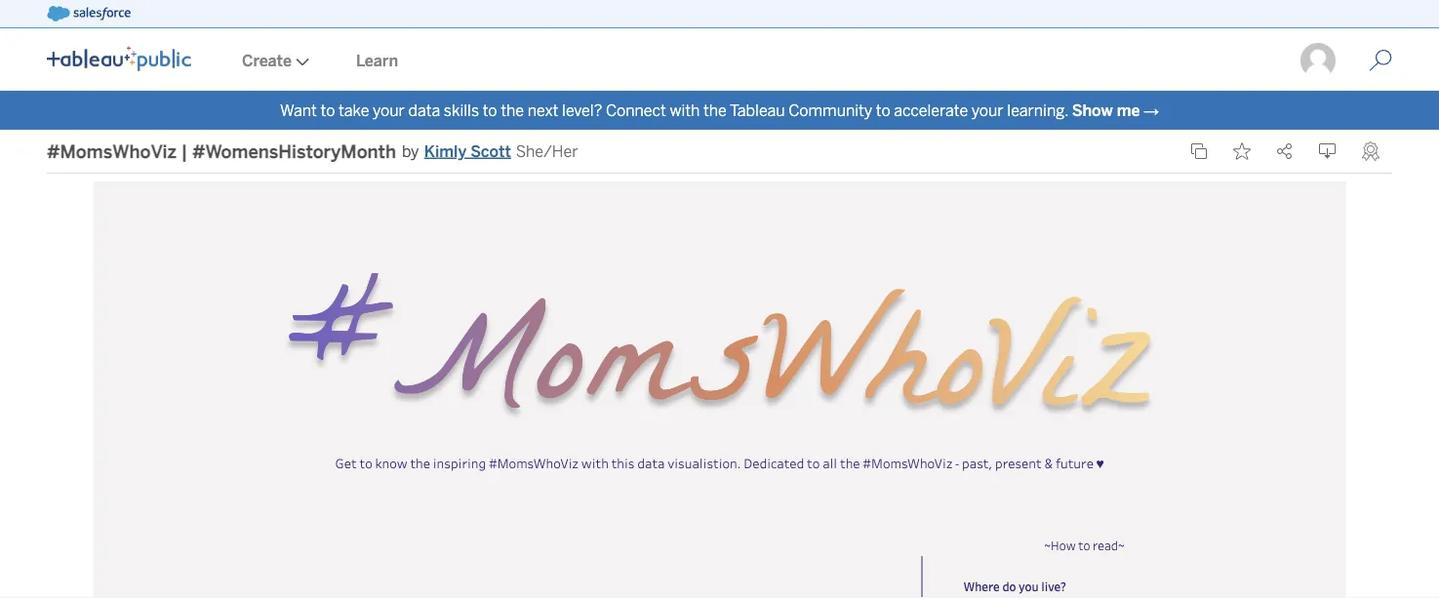 Task type: describe. For each thing, give the bounding box(es) containing it.
create button
[[219, 30, 333, 91]]

community
[[789, 101, 873, 120]]

#momswhoviz | #womenshistorymonth by kimly scott she/her
[[47, 140, 578, 162]]

make a copy image
[[1191, 142, 1208, 160]]

data
[[408, 101, 440, 120]]

learn link
[[333, 30, 422, 91]]

show
[[1072, 101, 1113, 120]]

1 the from the left
[[501, 101, 524, 120]]

next
[[528, 101, 559, 120]]

skills
[[444, 101, 479, 120]]

scott
[[471, 142, 511, 161]]

2 your from the left
[[972, 101, 1004, 120]]

level?
[[562, 101, 602, 120]]

tableau
[[730, 101, 785, 120]]

kimly scott link
[[424, 140, 511, 163]]

show me link
[[1072, 101, 1140, 120]]

2 the from the left
[[704, 101, 727, 120]]

accelerate
[[894, 101, 968, 120]]

want to take your data skills to the next level? connect with the tableau community to accelerate your learning. show me →
[[280, 101, 1159, 120]]

salesforce logo image
[[47, 6, 131, 21]]

learning.
[[1007, 101, 1069, 120]]

|
[[181, 140, 188, 162]]



Task type: locate. For each thing, give the bounding box(es) containing it.
want
[[280, 101, 317, 120]]

#momswhoviz
[[47, 140, 177, 162]]

#womenshistorymonth
[[192, 140, 396, 162]]

1 to from the left
[[321, 101, 335, 120]]

go to search image
[[1346, 49, 1416, 72]]

create
[[242, 51, 292, 70]]

your
[[373, 101, 405, 120], [972, 101, 1004, 120]]

0 horizontal spatial the
[[501, 101, 524, 120]]

1 horizontal spatial to
[[483, 101, 497, 120]]

0 horizontal spatial to
[[321, 101, 335, 120]]

learn
[[356, 51, 398, 70]]

2 horizontal spatial to
[[876, 101, 891, 120]]

with
[[670, 101, 700, 120]]

the
[[501, 101, 524, 120], [704, 101, 727, 120]]

connect
[[606, 101, 666, 120]]

→
[[1144, 101, 1159, 120]]

3 to from the left
[[876, 101, 891, 120]]

nominate for viz of the day image
[[1362, 142, 1380, 161]]

the left next
[[501, 101, 524, 120]]

1 horizontal spatial your
[[972, 101, 1004, 120]]

1 horizontal spatial the
[[704, 101, 727, 120]]

tara.schultz image
[[1299, 41, 1338, 80]]

favorite button image
[[1234, 142, 1251, 160]]

0 horizontal spatial your
[[373, 101, 405, 120]]

your left learning.
[[972, 101, 1004, 120]]

to left accelerate
[[876, 101, 891, 120]]

to left the take at left
[[321, 101, 335, 120]]

1 your from the left
[[373, 101, 405, 120]]

kimly
[[424, 142, 467, 161]]

she/her
[[516, 142, 578, 161]]

to right skills
[[483, 101, 497, 120]]

the right with in the top left of the page
[[704, 101, 727, 120]]

your right the take at left
[[373, 101, 405, 120]]

me
[[1117, 101, 1140, 120]]

by
[[402, 142, 419, 161]]

2 to from the left
[[483, 101, 497, 120]]

to
[[321, 101, 335, 120], [483, 101, 497, 120], [876, 101, 891, 120]]

take
[[339, 101, 369, 120]]

logo image
[[47, 46, 191, 71]]



Task type: vqa. For each thing, say whether or not it's contained in the screenshot.
1st to from right
yes



